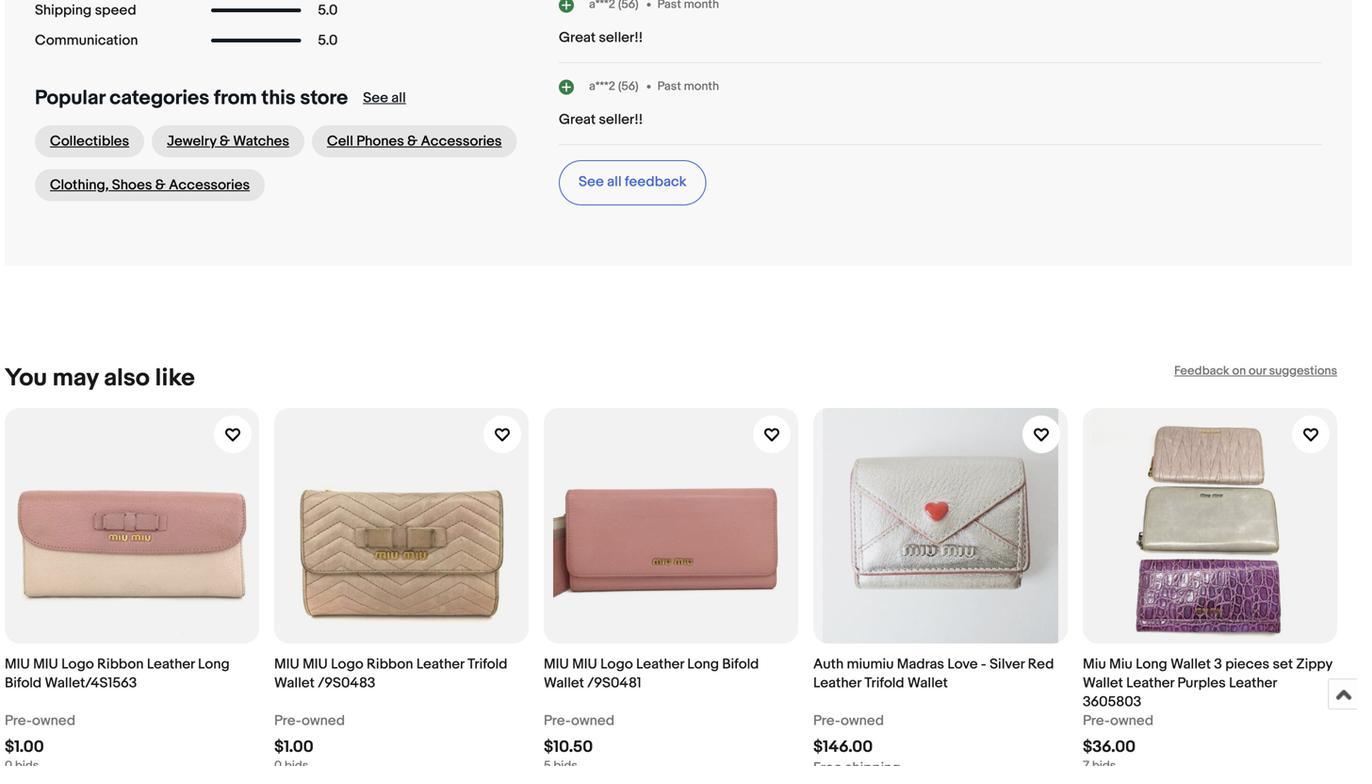 Task type: vqa. For each thing, say whether or not it's contained in the screenshot.
Clothing, Shoes & Accessories link in the left top of the page
yes



Task type: describe. For each thing, give the bounding box(es) containing it.
1 miu from the left
[[1083, 656, 1107, 673]]

pre- for miu miu long wallet 3 pieces set zippy wallet  leather purples leather 3605803
[[1083, 713, 1111, 730]]

& for clothing, shoes & accessories
[[155, 177, 166, 194]]

3605803
[[1083, 694, 1142, 711]]

popular
[[35, 86, 105, 110]]

pre- for miu miu logo leather long bifold wallet /9s0481
[[544, 713, 571, 730]]

accessories for cell phones & accessories
[[421, 133, 502, 150]]

owned for miu miu logo ribbon leather long bifold wallet/4s1563
[[32, 713, 75, 730]]

miu miu logo ribbon leather long bifold wallet/4s1563
[[5, 656, 230, 692]]

pre-owned text field for $1.00
[[274, 712, 345, 731]]

cell phones & accessories link
[[312, 125, 517, 157]]

also
[[104, 364, 150, 393]]

on
[[1233, 364, 1247, 379]]

long inside miu miu logo leather long bifold wallet /9s0481
[[688, 656, 719, 673]]

owned for miu miu logo leather long bifold wallet /9s0481
[[571, 713, 615, 730]]

Pre-owned text field
[[5, 712, 75, 731]]

$146.00
[[814, 738, 873, 758]]

wallet/4s1563
[[45, 675, 137, 692]]

silver
[[990, 656, 1025, 673]]

list containing $1.00
[[5, 393, 1353, 767]]

phones
[[357, 133, 404, 150]]

1 horizontal spatial &
[[220, 133, 230, 150]]

owned inside pre-owned $146.00
[[841, 713, 884, 730]]

trifold inside auth miumiu madras love - silver red leather trifold wallet
[[865, 675, 905, 692]]

past
[[658, 79, 682, 94]]

speed
[[95, 2, 136, 19]]

$1.00 text field for wallet
[[274, 738, 314, 758]]

pre- for miu miu logo ribbon leather trifold wallet /9s0483
[[274, 713, 302, 730]]

see all link
[[363, 90, 406, 107]]

$36.00 text field
[[1083, 738, 1136, 758]]

pre-owned $1.00 for wallet
[[274, 713, 345, 758]]

set
[[1273, 656, 1294, 673]]

store
[[300, 86, 348, 110]]

see all feedback link
[[559, 160, 707, 206]]

leather inside miu miu logo ribbon leather trifold wallet /9s0483
[[417, 656, 465, 673]]

see all feedback
[[579, 173, 687, 190]]

wallet up purples
[[1171, 656, 1212, 673]]

feedback on our suggestions
[[1175, 364, 1338, 379]]

5 miu from the left
[[544, 656, 569, 673]]

ribbon for /9s0483
[[367, 656, 413, 673]]

leather inside auth miumiu madras love - silver red leather trifold wallet
[[814, 675, 862, 692]]

2 great seller!! from the top
[[559, 111, 643, 128]]

$1.00 for bifold
[[5, 738, 44, 758]]

bifold inside miu miu logo ribbon leather long bifold wallet/4s1563
[[5, 675, 42, 692]]

cell phones & accessories
[[327, 133, 502, 150]]

wallet inside miu miu logo ribbon leather trifold wallet /9s0483
[[274, 675, 315, 692]]

clothing,
[[50, 177, 109, 194]]

categories
[[110, 86, 209, 110]]

5.0 for communication
[[318, 32, 338, 49]]

wallet inside auth miumiu madras love - silver red leather trifold wallet
[[908, 675, 948, 692]]

$1.00 text field for bifold
[[5, 738, 44, 758]]

pre- inside pre-owned $146.00
[[814, 713, 841, 730]]

a***2 (56)
[[589, 79, 639, 94]]

$146.00 text field
[[814, 738, 873, 758]]

long inside miu miu logo ribbon leather long bifold wallet/4s1563
[[198, 656, 230, 673]]

pre- for miu miu logo ribbon leather long bifold wallet/4s1563
[[5, 713, 32, 730]]

collectibles
[[50, 133, 129, 150]]

6 miu from the left
[[572, 656, 598, 673]]

pre-owned text field for $10.50
[[544, 712, 615, 731]]

(56)
[[618, 79, 639, 94]]

owned for miu miu logo ribbon leather trifold wallet /9s0483
[[302, 713, 345, 730]]

see for see all feedback
[[579, 173, 604, 190]]

/9s0481
[[588, 675, 642, 692]]

feedback
[[625, 173, 687, 190]]

shipping
[[35, 2, 92, 19]]

feedback
[[1175, 364, 1230, 379]]

clothing, shoes & accessories link
[[35, 169, 265, 201]]

5.0 for shipping speed
[[318, 2, 338, 19]]

see for see all
[[363, 90, 388, 107]]

2 miu from the left
[[1110, 656, 1133, 673]]

pre-owned text field for $146.00
[[814, 712, 884, 731]]

shoes
[[112, 177, 152, 194]]

bifold inside miu miu logo leather long bifold wallet /9s0481
[[723, 656, 759, 673]]

red
[[1028, 656, 1055, 673]]

$10.50
[[544, 738, 593, 758]]



Task type: locate. For each thing, give the bounding box(es) containing it.
owned
[[32, 713, 75, 730], [302, 713, 345, 730], [571, 713, 615, 730], [841, 713, 884, 730], [1111, 713, 1154, 730]]

$10.50 text field
[[544, 738, 593, 758]]

long
[[198, 656, 230, 673], [688, 656, 719, 673], [1136, 656, 1168, 673]]

like
[[155, 364, 195, 393]]

2 great from the top
[[559, 111, 596, 128]]

1 pre-owned text field from the left
[[274, 712, 345, 731]]

0 vertical spatial 5.0
[[318, 2, 338, 19]]

1 horizontal spatial pre-owned $1.00
[[274, 713, 345, 758]]

3 pre-owned text field from the left
[[814, 712, 884, 731]]

bifold up pre-owned text field
[[5, 675, 42, 692]]

$1.00 for wallet
[[274, 738, 314, 758]]

collectibles link
[[35, 125, 144, 157]]

5 pre- from the left
[[1083, 713, 1111, 730]]

3 owned from the left
[[571, 713, 615, 730]]

from
[[214, 86, 257, 110]]

jewelry
[[167, 133, 217, 150]]

wallet left /9s0481
[[544, 675, 584, 692]]

miu
[[5, 656, 30, 673], [33, 656, 58, 673], [274, 656, 300, 673], [303, 656, 328, 673], [544, 656, 569, 673], [572, 656, 598, 673]]

auth
[[814, 656, 844, 673]]

0 horizontal spatial long
[[198, 656, 230, 673]]

logo
[[61, 656, 94, 673], [331, 656, 364, 673], [601, 656, 633, 673]]

pre-owned $1.00 down /9s0483
[[274, 713, 345, 758]]

Pre-owned text field
[[274, 712, 345, 731], [544, 712, 615, 731], [814, 712, 884, 731], [1083, 712, 1154, 731]]

ribbon inside miu miu logo ribbon leather long bifold wallet/4s1563
[[97, 656, 144, 673]]

5.0
[[318, 2, 338, 19], [318, 32, 338, 49]]

see
[[363, 90, 388, 107], [579, 173, 604, 190]]

2 5.0 from the top
[[318, 32, 338, 49]]

see up phones
[[363, 90, 388, 107]]

zippy
[[1297, 656, 1333, 673]]

owned down 3605803
[[1111, 713, 1154, 730]]

0 horizontal spatial accessories
[[169, 177, 250, 194]]

seller!! up the a***2 (56) on the top left of the page
[[599, 29, 643, 46]]

purples
[[1178, 675, 1227, 692]]

clothing, shoes & accessories
[[50, 177, 250, 194]]

great up a***2
[[559, 29, 596, 46]]

ribbon for wallet/4s1563
[[97, 656, 144, 673]]

logo for /9s0481
[[601, 656, 633, 673]]

2 long from the left
[[688, 656, 719, 673]]

great seller!! down a***2
[[559, 111, 643, 128]]

watches
[[233, 133, 289, 150]]

1 owned from the left
[[32, 713, 75, 730]]

2 owned from the left
[[302, 713, 345, 730]]

pre-owned $1.00 down wallet/4s1563
[[5, 713, 75, 758]]

see left "feedback"
[[579, 173, 604, 190]]

you may also like
[[5, 364, 195, 393]]

long inside miu miu long wallet 3 pieces set zippy wallet  leather purples leather 3605803
[[1136, 656, 1168, 673]]

2 pre-owned $1.00 from the left
[[274, 713, 345, 758]]

logo up /9s0483
[[331, 656, 364, 673]]

1 logo from the left
[[61, 656, 94, 673]]

$1.00
[[5, 738, 44, 758], [274, 738, 314, 758]]

0 horizontal spatial $1.00 text field
[[5, 738, 44, 758]]

2 pre-owned text field from the left
[[544, 712, 615, 731]]

1 horizontal spatial see
[[579, 173, 604, 190]]

wallet inside miu miu logo leather long bifold wallet /9s0481
[[544, 675, 584, 692]]

madras
[[897, 656, 945, 673]]

1 great seller!! from the top
[[559, 29, 643, 46]]

our
[[1249, 364, 1267, 379]]

4 pre-owned text field from the left
[[1083, 712, 1154, 731]]

& inside 'link'
[[155, 177, 166, 194]]

pre-
[[5, 713, 32, 730], [274, 713, 302, 730], [544, 713, 571, 730], [814, 713, 841, 730], [1083, 713, 1111, 730]]

0 horizontal spatial all
[[392, 90, 406, 107]]

& right the jewelry on the top of the page
[[220, 133, 230, 150]]

None text field
[[274, 759, 309, 767], [814, 759, 901, 767], [274, 759, 309, 767], [814, 759, 901, 767]]

owned up $10.50
[[571, 713, 615, 730]]

wallet
[[1171, 656, 1212, 673], [274, 675, 315, 692], [544, 675, 584, 692], [908, 675, 948, 692], [1083, 675, 1124, 692]]

0 horizontal spatial ribbon
[[97, 656, 144, 673]]

owned for miu miu long wallet 3 pieces set zippy wallet  leather purples leather 3605803
[[1111, 713, 1154, 730]]

seller!! down the a***2 (56) on the top left of the page
[[599, 111, 643, 128]]

leather inside miu miu logo leather long bifold wallet /9s0481
[[637, 656, 685, 673]]

logo up /9s0481
[[601, 656, 633, 673]]

1 $1.00 from the left
[[5, 738, 44, 758]]

1 long from the left
[[198, 656, 230, 673]]

2 logo from the left
[[331, 656, 364, 673]]

1 horizontal spatial $1.00
[[274, 738, 314, 758]]

0 vertical spatial great
[[559, 29, 596, 46]]

0 vertical spatial accessories
[[421, 133, 502, 150]]

2 ribbon from the left
[[367, 656, 413, 673]]

1 vertical spatial bifold
[[5, 675, 42, 692]]

see all
[[363, 90, 406, 107]]

1 vertical spatial 5.0
[[318, 32, 338, 49]]

logo inside miu miu logo ribbon leather trifold wallet /9s0483
[[331, 656, 364, 673]]

jewelry & watches
[[167, 133, 289, 150]]

wallet down madras
[[908, 675, 948, 692]]

/9s0483
[[318, 675, 376, 692]]

seller!!
[[599, 29, 643, 46], [599, 111, 643, 128]]

pre-owned $1.00
[[5, 713, 75, 758], [274, 713, 345, 758]]

all up cell phones & accessories
[[392, 90, 406, 107]]

2 $1.00 text field from the left
[[274, 738, 314, 758]]

great
[[559, 29, 596, 46], [559, 111, 596, 128]]

0 vertical spatial all
[[392, 90, 406, 107]]

3 miu from the left
[[274, 656, 300, 673]]

bifold
[[723, 656, 759, 673], [5, 675, 42, 692]]

leather inside miu miu logo ribbon leather long bifold wallet/4s1563
[[147, 656, 195, 673]]

miu miu long wallet 3 pieces set zippy wallet  leather purples leather 3605803
[[1083, 656, 1333, 711]]

ribbon up /9s0483
[[367, 656, 413, 673]]

1 vertical spatial great seller!!
[[559, 111, 643, 128]]

0 horizontal spatial pre-owned $1.00
[[5, 713, 75, 758]]

None text field
[[5, 759, 39, 767], [544, 759, 578, 767], [1083, 759, 1117, 767], [5, 759, 39, 767], [544, 759, 578, 767], [1083, 759, 1117, 767]]

1 vertical spatial see
[[579, 173, 604, 190]]

owned down wallet/4s1563
[[32, 713, 75, 730]]

-
[[982, 656, 987, 673]]

1 horizontal spatial logo
[[331, 656, 364, 673]]

1 horizontal spatial accessories
[[421, 133, 502, 150]]

pre-owned $10.50
[[544, 713, 615, 758]]

ribbon up wallet/4s1563
[[97, 656, 144, 673]]

accessories right phones
[[421, 133, 502, 150]]

1 horizontal spatial ribbon
[[367, 656, 413, 673]]

1 pre-owned $1.00 from the left
[[5, 713, 75, 758]]

1 vertical spatial seller!!
[[599, 111, 643, 128]]

1 5.0 from the top
[[318, 2, 338, 19]]

&
[[220, 133, 230, 150], [408, 133, 418, 150], [155, 177, 166, 194]]

miu miu logo leather long bifold wallet /9s0481
[[544, 656, 759, 692]]

2 seller!! from the top
[[599, 111, 643, 128]]

pre-owned text field for $36.00
[[1083, 712, 1154, 731]]

miumiu
[[847, 656, 894, 673]]

0 vertical spatial trifold
[[468, 656, 508, 673]]

list
[[5, 393, 1353, 767]]

popular categories from this store
[[35, 86, 348, 110]]

cell
[[327, 133, 354, 150]]

1 great from the top
[[559, 29, 596, 46]]

5 owned from the left
[[1111, 713, 1154, 730]]

pre-owned $146.00
[[814, 713, 884, 758]]

1 horizontal spatial trifold
[[865, 675, 905, 692]]

pre- inside pre-owned $36.00
[[1083, 713, 1111, 730]]

1 horizontal spatial miu
[[1110, 656, 1133, 673]]

logo inside miu miu logo leather long bifold wallet /9s0481
[[601, 656, 633, 673]]

3 pre- from the left
[[544, 713, 571, 730]]

1 pre- from the left
[[5, 713, 32, 730]]

a***2
[[589, 79, 616, 94]]

pieces
[[1226, 656, 1270, 673]]

miu
[[1083, 656, 1107, 673], [1110, 656, 1133, 673]]

& for cell phones & accessories
[[408, 133, 418, 150]]

1 vertical spatial great
[[559, 111, 596, 128]]

trifold inside miu miu logo ribbon leather trifold wallet /9s0483
[[468, 656, 508, 673]]

0 horizontal spatial &
[[155, 177, 166, 194]]

0 vertical spatial great seller!!
[[559, 29, 643, 46]]

$36.00
[[1083, 738, 1136, 758]]

1 vertical spatial all
[[607, 173, 622, 190]]

3 long from the left
[[1136, 656, 1168, 673]]

1 $1.00 text field from the left
[[5, 738, 44, 758]]

pre-owned text field down /9s0483
[[274, 712, 345, 731]]

all left "feedback"
[[607, 173, 622, 190]]

0 horizontal spatial bifold
[[5, 675, 42, 692]]

1 seller!! from the top
[[599, 29, 643, 46]]

communication
[[35, 32, 138, 49]]

leather
[[147, 656, 195, 673], [417, 656, 465, 673], [637, 656, 685, 673], [814, 675, 862, 692], [1127, 675, 1175, 692], [1230, 675, 1278, 692]]

owned up $146.00 text field
[[841, 713, 884, 730]]

owned inside the pre-owned $10.50
[[571, 713, 615, 730]]

pre-owned text field down 3605803
[[1083, 712, 1154, 731]]

0 vertical spatial bifold
[[723, 656, 759, 673]]

all for see all feedback
[[607, 173, 622, 190]]

2 pre- from the left
[[274, 713, 302, 730]]

wallet left /9s0483
[[274, 675, 315, 692]]

accessories for clothing, shoes & accessories
[[169, 177, 250, 194]]

3
[[1215, 656, 1223, 673]]

past month
[[658, 79, 720, 94]]

0 vertical spatial seller!!
[[599, 29, 643, 46]]

great down a***2
[[559, 111, 596, 128]]

ribbon inside miu miu logo ribbon leather trifold wallet /9s0483
[[367, 656, 413, 673]]

& right phones
[[408, 133, 418, 150]]

month
[[684, 79, 720, 94]]

2 $1.00 from the left
[[274, 738, 314, 758]]

1 vertical spatial accessories
[[169, 177, 250, 194]]

logo inside miu miu logo ribbon leather long bifold wallet/4s1563
[[61, 656, 94, 673]]

pre-owned $1.00 for bifold
[[5, 713, 75, 758]]

love
[[948, 656, 978, 673]]

0 horizontal spatial logo
[[61, 656, 94, 673]]

0 vertical spatial see
[[363, 90, 388, 107]]

suggestions
[[1270, 364, 1338, 379]]

4 pre- from the left
[[814, 713, 841, 730]]

miu miu logo ribbon leather trifold wallet /9s0483
[[274, 656, 508, 692]]

1 horizontal spatial all
[[607, 173, 622, 190]]

bifold left "auth" at the bottom right
[[723, 656, 759, 673]]

& right shoes
[[155, 177, 166, 194]]

1 horizontal spatial $1.00 text field
[[274, 738, 314, 758]]

pre- inside the pre-owned $10.50
[[544, 713, 571, 730]]

wallet up 3605803
[[1083, 675, 1124, 692]]

accessories
[[421, 133, 502, 150], [169, 177, 250, 194]]

all
[[392, 90, 406, 107], [607, 173, 622, 190]]

1 vertical spatial trifold
[[865, 675, 905, 692]]

4 miu from the left
[[303, 656, 328, 673]]

accessories inside 'link'
[[169, 177, 250, 194]]

owned inside pre-owned $36.00
[[1111, 713, 1154, 730]]

owned down /9s0483
[[302, 713, 345, 730]]

logo up wallet/4s1563
[[61, 656, 94, 673]]

0 horizontal spatial miu
[[1083, 656, 1107, 673]]

great seller!!
[[559, 29, 643, 46], [559, 111, 643, 128]]

1 horizontal spatial long
[[688, 656, 719, 673]]

feedback on our suggestions link
[[1175, 364, 1338, 379]]

1 horizontal spatial bifold
[[723, 656, 759, 673]]

2 horizontal spatial logo
[[601, 656, 633, 673]]

$1.00 text field
[[5, 738, 44, 758], [274, 738, 314, 758]]

1 ribbon from the left
[[97, 656, 144, 673]]

4 owned from the left
[[841, 713, 884, 730]]

logo for /9s0483
[[331, 656, 364, 673]]

pre-owned $36.00
[[1083, 713, 1154, 758]]

jewelry & watches link
[[152, 125, 305, 157]]

0 horizontal spatial trifold
[[468, 656, 508, 673]]

auth miumiu madras love - silver red leather trifold wallet
[[814, 656, 1055, 692]]

may
[[53, 364, 98, 393]]

3 logo from the left
[[601, 656, 633, 673]]

0 horizontal spatial $1.00
[[5, 738, 44, 758]]

2 miu from the left
[[33, 656, 58, 673]]

pre-owned text field up $146.00
[[814, 712, 884, 731]]

ribbon
[[97, 656, 144, 673], [367, 656, 413, 673]]

logo for wallet/4s1563
[[61, 656, 94, 673]]

2 horizontal spatial long
[[1136, 656, 1168, 673]]

shipping speed
[[35, 2, 136, 19]]

trifold
[[468, 656, 508, 673], [865, 675, 905, 692]]

this
[[262, 86, 296, 110]]

2 horizontal spatial &
[[408, 133, 418, 150]]

great seller!! up a***2
[[559, 29, 643, 46]]

all for see all
[[392, 90, 406, 107]]

you
[[5, 364, 47, 393]]

accessories down the jewelry on the top of the page
[[169, 177, 250, 194]]

1 miu from the left
[[5, 656, 30, 673]]

pre-owned text field up $10.50
[[544, 712, 615, 731]]

0 horizontal spatial see
[[363, 90, 388, 107]]



